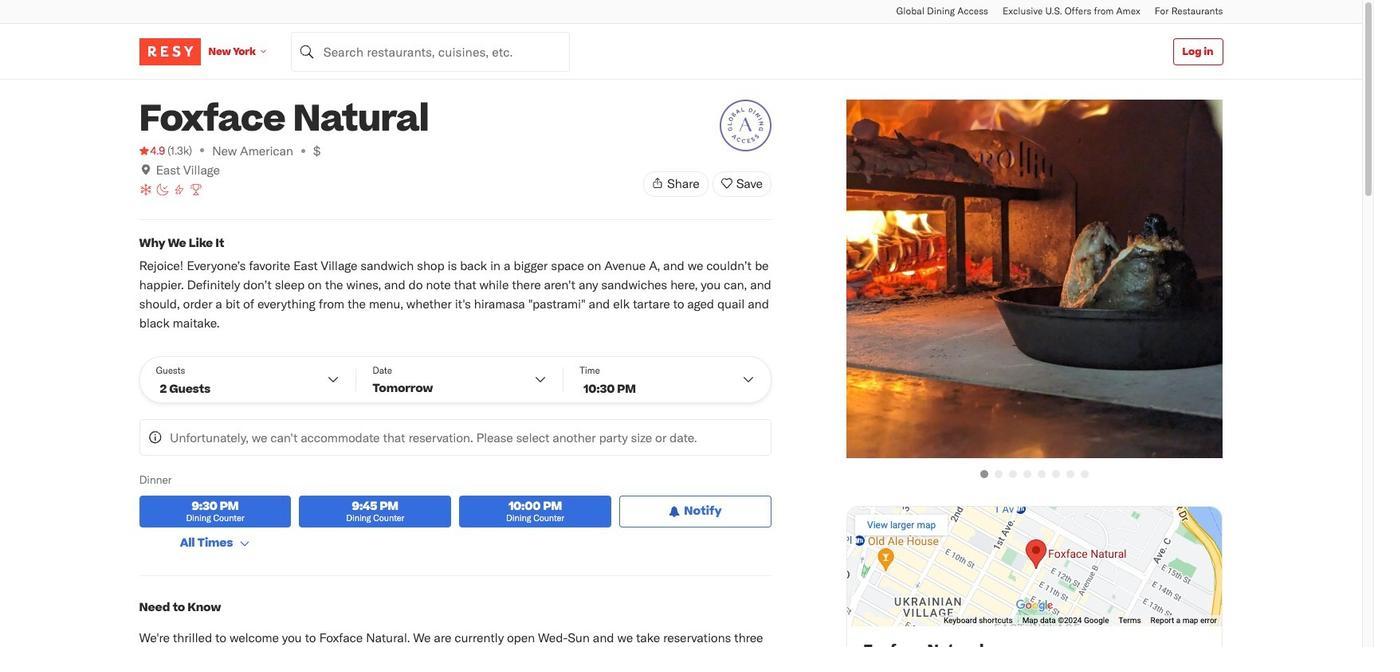 Task type: locate. For each thing, give the bounding box(es) containing it.
4.9 out of 5 stars image
[[139, 143, 165, 159]]

None field
[[291, 31, 570, 71]]



Task type: vqa. For each thing, say whether or not it's contained in the screenshot.
field
yes



Task type: describe. For each thing, give the bounding box(es) containing it.
Search restaurants, cuisines, etc. text field
[[291, 31, 570, 71]]



